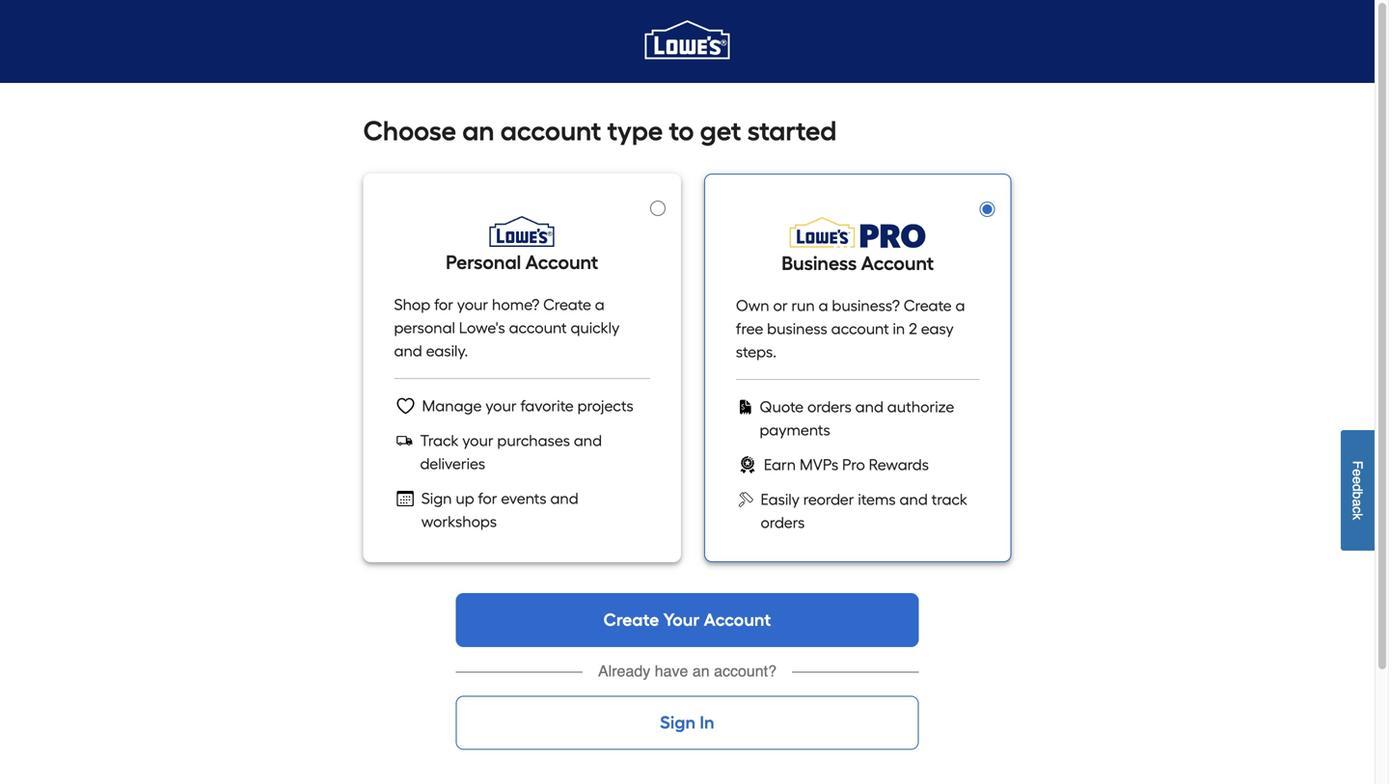 Task type: vqa. For each thing, say whether or not it's contained in the screenshot.
pickup ICON corresponding to Ready within 3 hours | 405 in Stock at Chicago-Brickyard Lowe's
no



Task type: locate. For each thing, give the bounding box(es) containing it.
create inside button
[[604, 610, 660, 631]]

easily.
[[426, 342, 468, 360]]

0 vertical spatial orders
[[808, 398, 852, 416]]

1 horizontal spatial for
[[478, 490, 498, 508]]

e up d
[[1351, 469, 1366, 477]]

orders up payments on the right of page
[[808, 398, 852, 416]]

create left your at the bottom
[[604, 610, 660, 631]]

create inside shop for your home? create a personal lowe's account quickly and easily.
[[543, 296, 592, 314]]

account down business? on the right
[[832, 320, 890, 338]]

your up deliveries
[[463, 432, 494, 450]]

sign inside the sign up for events and workshops
[[421, 490, 452, 508]]

and inside the sign up for events and workshops
[[551, 490, 579, 508]]

1 vertical spatial sign
[[660, 713, 696, 734]]

pro quotes image
[[736, 396, 755, 419]]

your inside the track your purchases and deliveries
[[463, 432, 494, 450]]

your for track
[[463, 432, 494, 450]]

already
[[598, 663, 651, 680]]

create inside own or run a business? create a free business account in 2 easy steps.
[[904, 297, 952, 315]]

choose an account type to get started
[[363, 115, 837, 147]]

truck image
[[394, 429, 415, 453]]

items
[[858, 491, 896, 509]]

track
[[420, 432, 459, 450]]

account inside shop for your home? create a personal lowe's account quickly and easily.
[[509, 319, 567, 337]]

1 horizontal spatial orders
[[808, 398, 852, 416]]

your
[[457, 296, 489, 314], [486, 397, 517, 415], [463, 432, 494, 450]]

account
[[501, 115, 602, 147], [509, 319, 567, 337], [832, 320, 890, 338]]

and left "authorize"
[[856, 398, 884, 416]]

personal
[[446, 251, 521, 274]]

account up account?
[[704, 610, 772, 631]]

account?
[[714, 663, 777, 680]]

create up quickly
[[543, 296, 592, 314]]

offers image
[[736, 454, 759, 477]]

sign left up
[[421, 490, 452, 508]]

1 vertical spatial orders
[[761, 514, 805, 532]]

2 vertical spatial your
[[463, 432, 494, 450]]

1 vertical spatial your
[[486, 397, 517, 415]]

0 horizontal spatial account
[[526, 251, 599, 274]]

account up home?
[[526, 251, 599, 274]]

2 e from the top
[[1351, 477, 1366, 484]]

b
[[1351, 492, 1366, 499]]

account up business? on the right
[[862, 252, 934, 275]]

business account
[[782, 252, 934, 275]]

lowe's
[[459, 319, 505, 337]]

sign up for events and workshops
[[421, 490, 579, 531]]

a up the k at the bottom right of the page
[[1351, 499, 1366, 507]]

and
[[394, 342, 423, 360], [856, 398, 884, 416], [574, 432, 602, 450], [551, 490, 579, 508], [900, 491, 928, 509]]

track
[[932, 491, 968, 509]]

an right choose
[[463, 115, 495, 147]]

1 vertical spatial an
[[693, 663, 710, 680]]

and right events
[[551, 490, 579, 508]]

2 horizontal spatial create
[[904, 297, 952, 315]]

an
[[463, 115, 495, 147], [693, 663, 710, 680]]

in
[[700, 713, 715, 734]]

run
[[792, 297, 815, 315]]

0 horizontal spatial create
[[543, 296, 592, 314]]

account inside own or run a business? create a free business account in 2 easy steps.
[[832, 320, 890, 338]]

and down the projects
[[574, 432, 602, 450]]

0 horizontal spatial sign
[[421, 490, 452, 508]]

0 vertical spatial your
[[457, 296, 489, 314]]

0 vertical spatial an
[[463, 115, 495, 147]]

authorize
[[888, 398, 955, 416]]

and inside quote orders and authorize payments
[[856, 398, 884, 416]]

a right business? on the right
[[956, 297, 966, 315]]

a inside shop for your home? create a personal lowe's account quickly and easily.
[[595, 296, 605, 314]]

create your account button
[[456, 594, 919, 648]]

shop
[[394, 296, 431, 314]]

sign inside button
[[660, 713, 696, 734]]

1 vertical spatial for
[[478, 490, 498, 508]]

have
[[655, 663, 689, 680]]

a up quickly
[[595, 296, 605, 314]]

account for business account
[[862, 252, 934, 275]]

projects
[[578, 397, 634, 415]]

quote
[[760, 398, 804, 416]]

manage your favorite projects
[[422, 397, 634, 415]]

a
[[595, 296, 605, 314], [819, 297, 829, 315], [956, 297, 966, 315], [1351, 499, 1366, 507]]

0 vertical spatial for
[[434, 296, 454, 314]]

choose
[[363, 115, 457, 147]]

for inside shop for your home? create a personal lowe's account quickly and easily.
[[434, 296, 454, 314]]

sign in button
[[456, 696, 919, 750]]

to
[[669, 115, 694, 147]]

an right have
[[693, 663, 710, 680]]

0 horizontal spatial an
[[463, 115, 495, 147]]

get
[[700, 115, 742, 147]]

1 horizontal spatial create
[[604, 610, 660, 631]]

earn
[[764, 456, 796, 474]]

and left track
[[900, 491, 928, 509]]

for
[[434, 296, 454, 314], [478, 490, 498, 508]]

k
[[1351, 514, 1366, 520]]

easily
[[761, 491, 800, 509]]

and down personal
[[394, 342, 423, 360]]

create up easy
[[904, 297, 952, 315]]

account
[[526, 251, 599, 274], [862, 252, 934, 275], [704, 610, 772, 631]]

a right run
[[819, 297, 829, 315]]

mvps
[[800, 456, 839, 474]]

account down home?
[[509, 319, 567, 337]]

in
[[893, 320, 906, 338]]

your up "lowe's"
[[457, 296, 489, 314]]

manage
[[422, 397, 482, 415]]

own
[[736, 297, 770, 315]]

for up personal
[[434, 296, 454, 314]]

paint image
[[736, 488, 756, 512]]

sign left in
[[660, 713, 696, 734]]

calendar image
[[394, 487, 417, 511]]

own or run a business? create a free business account in 2 easy steps.
[[736, 297, 966, 361]]

your for manage
[[486, 397, 517, 415]]

orders down the "easily"
[[761, 514, 805, 532]]

e up b
[[1351, 477, 1366, 484]]

1 horizontal spatial an
[[693, 663, 710, 680]]

1 horizontal spatial sign
[[660, 713, 696, 734]]

f e e d b a c k
[[1351, 461, 1366, 520]]

your left the favorite
[[486, 397, 517, 415]]

favorite
[[521, 397, 574, 415]]

account left type
[[501, 115, 602, 147]]

free
[[736, 320, 764, 338]]

0 horizontal spatial orders
[[761, 514, 805, 532]]

1 horizontal spatial account
[[704, 610, 772, 631]]

track your purchases and deliveries
[[420, 432, 602, 473]]

payments
[[760, 421, 831, 440]]

for right up
[[478, 490, 498, 508]]

and inside the track your purchases and deliveries
[[574, 432, 602, 450]]

create
[[543, 296, 592, 314], [904, 297, 952, 315], [604, 610, 660, 631]]

e
[[1351, 469, 1366, 477], [1351, 477, 1366, 484]]

2 horizontal spatial account
[[862, 252, 934, 275]]

heart outlined image
[[394, 395, 417, 418]]

reorder
[[804, 491, 855, 509]]

orders
[[808, 398, 852, 416], [761, 514, 805, 532]]

sign
[[421, 490, 452, 508], [660, 713, 696, 734]]

0 vertical spatial sign
[[421, 490, 452, 508]]

0 horizontal spatial for
[[434, 296, 454, 314]]



Task type: describe. For each thing, give the bounding box(es) containing it.
shop for your home? create a personal lowe's account quickly and easily.
[[394, 296, 620, 360]]

sign for sign up for events and workshops
[[421, 490, 452, 508]]

account for personal account
[[526, 251, 599, 274]]

events
[[501, 490, 547, 508]]

a inside button
[[1351, 499, 1366, 507]]

earn mvps pro rewards
[[764, 456, 929, 474]]

rewards
[[869, 456, 929, 474]]

d
[[1351, 484, 1366, 492]]

business
[[767, 320, 828, 338]]

for inside the sign up for events and workshops
[[478, 490, 498, 508]]

account inside create your account button
[[704, 610, 772, 631]]

your
[[664, 610, 700, 631]]

c
[[1351, 507, 1366, 514]]

pro
[[843, 456, 866, 474]]

orders inside quote orders and authorize payments
[[808, 398, 852, 416]]

1 e from the top
[[1351, 469, 1366, 477]]

create your account
[[604, 610, 772, 631]]

started
[[748, 115, 837, 147]]

easily reorder items and track orders
[[761, 491, 968, 532]]

lowe's home improvement logo image
[[645, 0, 730, 84]]

2
[[909, 320, 918, 338]]

workshops
[[421, 513, 497, 531]]

sign in
[[660, 713, 715, 734]]

type
[[608, 115, 663, 147]]

up
[[456, 490, 475, 508]]

already have an account?
[[598, 663, 777, 680]]

personal
[[394, 319, 456, 337]]

f e e d b a c k button
[[1342, 430, 1375, 551]]

steps.
[[736, 343, 777, 361]]

quickly
[[571, 319, 620, 337]]

sign for sign in
[[660, 713, 696, 734]]

deliveries
[[420, 455, 486, 473]]

personal account
[[446, 251, 599, 274]]

business?
[[832, 297, 900, 315]]

and inside easily reorder items and track orders
[[900, 491, 928, 509]]

f
[[1351, 461, 1366, 469]]

quote orders and authorize payments
[[760, 398, 955, 440]]

your inside shop for your home? create a personal lowe's account quickly and easily.
[[457, 296, 489, 314]]

purchases
[[497, 432, 570, 450]]

business
[[782, 252, 857, 275]]

or
[[774, 297, 788, 315]]

and inside shop for your home? create a personal lowe's account quickly and easily.
[[394, 342, 423, 360]]

home?
[[492, 296, 540, 314]]

orders inside easily reorder items and track orders
[[761, 514, 805, 532]]

easy
[[921, 320, 954, 338]]



